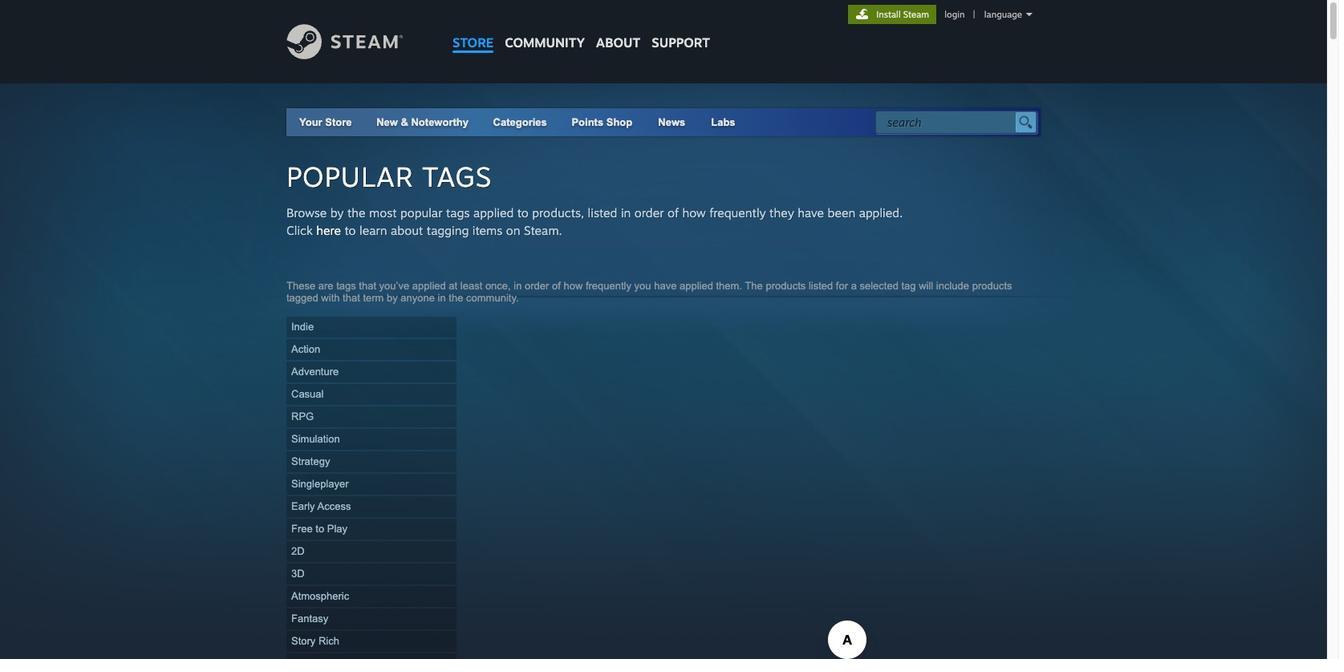 Task type: describe. For each thing, give the bounding box(es) containing it.
by inside these are tags that you've applied at least once, in order of how frequently you have applied them. the products listed for a selected tag will include products tagged with that term by anyone in the community.
[[387, 292, 398, 304]]

with
[[321, 292, 340, 304]]

frequently inside these are tags that you've applied at least once, in order of how frequently you have applied them. the products listed for a selected tag will include products tagged with that term by anyone in the community.
[[586, 280, 631, 292]]

0 horizontal spatial in
[[438, 292, 446, 304]]

1 horizontal spatial in
[[514, 280, 522, 292]]

order inside browse by the most popular tags applied to products, listed in order of how frequently they have been applied. click here to learn about tagging items on steam.
[[635, 205, 664, 221]]

tags inside browse by the most popular tags applied to products, listed in order of how frequently they have been applied. click here to learn about tagging items on steam.
[[446, 205, 470, 221]]

tagging
[[427, 223, 469, 238]]

tagged
[[286, 292, 318, 304]]

news link
[[645, 108, 698, 136]]

login | language
[[945, 9, 1022, 20]]

points
[[572, 116, 604, 128]]

will
[[919, 280, 933, 292]]

labs link
[[698, 108, 748, 136]]

2d
[[291, 546, 305, 558]]

how inside these are tags that you've applied at least once, in order of how frequently you have applied them. the products listed for a selected tag will include products tagged with that term by anyone in the community.
[[564, 280, 583, 292]]

that right with on the left
[[343, 292, 360, 304]]

points shop link
[[559, 108, 645, 136]]

on
[[506, 223, 520, 238]]

order inside these are tags that you've applied at least once, in order of how frequently you have applied them. the products listed for a selected tag will include products tagged with that term by anyone in the community.
[[525, 280, 549, 292]]

learn
[[359, 223, 387, 238]]

tag
[[901, 280, 916, 292]]

1 products from the left
[[766, 280, 806, 292]]

the
[[745, 280, 763, 292]]

3d
[[291, 568, 305, 580]]

by inside browse by the most popular tags applied to products, listed in order of how frequently they have been applied. click here to learn about tagging items on steam.
[[330, 205, 344, 221]]

popular
[[286, 160, 413, 193]]

are
[[318, 280, 333, 292]]

you've
[[379, 280, 409, 292]]

been
[[828, 205, 856, 221]]

free
[[291, 523, 313, 535]]

search text field
[[887, 112, 1012, 133]]

categories link
[[493, 116, 547, 128]]

tags
[[422, 160, 492, 193]]

you
[[634, 280, 651, 292]]

story
[[291, 636, 316, 648]]

in inside browse by the most popular tags applied to products, listed in order of how frequently they have been applied. click here to learn about tagging items on steam.
[[621, 205, 631, 221]]

applied inside browse by the most popular tags applied to products, listed in order of how frequently they have been applied. click here to learn about tagging items on steam.
[[473, 205, 514, 221]]

community.
[[466, 292, 519, 304]]

new & noteworthy
[[376, 116, 469, 128]]

new & noteworthy link
[[376, 116, 469, 128]]

singleplayer
[[291, 478, 349, 490]]

about link
[[590, 0, 646, 55]]

the inside these are tags that you've applied at least once, in order of how frequently you have applied them. the products listed for a selected tag will include products tagged with that term by anyone in the community.
[[449, 292, 463, 304]]

once,
[[485, 280, 511, 292]]

they
[[770, 205, 794, 221]]

2 products from the left
[[972, 280, 1012, 292]]

action
[[291, 343, 320, 355]]

listed inside these are tags that you've applied at least once, in order of how frequently you have applied them. the products listed for a selected tag will include products tagged with that term by anyone in the community.
[[809, 280, 833, 292]]

atmospheric
[[291, 591, 349, 603]]

steam
[[903, 9, 929, 20]]

strategy
[[291, 456, 330, 468]]

least
[[460, 280, 482, 292]]

0 vertical spatial to
[[517, 205, 529, 221]]

categories
[[493, 116, 547, 128]]

store link
[[447, 0, 499, 58]]

your
[[299, 116, 322, 128]]

install steam
[[876, 9, 929, 20]]

rpg
[[291, 411, 314, 423]]

community
[[505, 35, 585, 51]]

indie
[[291, 321, 314, 333]]

your store link
[[299, 116, 352, 128]]

points shop
[[572, 116, 633, 128]]

steam.
[[524, 223, 562, 238]]

community link
[[499, 0, 590, 58]]

play
[[327, 523, 348, 535]]

popular tags
[[286, 160, 492, 193]]

adventure
[[291, 366, 339, 378]]

0 horizontal spatial applied
[[412, 280, 446, 292]]

have inside these are tags that you've applied at least once, in order of how frequently you have applied them. the products listed for a selected tag will include products tagged with that term by anyone in the community.
[[654, 280, 677, 292]]

store
[[325, 116, 352, 128]]



Task type: vqa. For each thing, say whether or not it's contained in the screenshot.
the rightmost products
yes



Task type: locate. For each thing, give the bounding box(es) containing it.
at
[[449, 280, 458, 292]]

0 vertical spatial frequently
[[709, 205, 766, 221]]

click
[[286, 223, 313, 238]]

casual
[[291, 388, 324, 400]]

order right once,
[[525, 280, 549, 292]]

simulation
[[291, 433, 340, 445]]

0 vertical spatial tags
[[446, 205, 470, 221]]

about
[[596, 35, 641, 51]]

0 vertical spatial by
[[330, 205, 344, 221]]

order up you
[[635, 205, 664, 221]]

fantasy
[[291, 613, 328, 625]]

language
[[984, 9, 1022, 20]]

0 horizontal spatial frequently
[[586, 280, 631, 292]]

of inside these are tags that you've applied at least once, in order of how frequently you have applied them. the products listed for a selected tag will include products tagged with that term by anyone in the community.
[[552, 280, 561, 292]]

listed left for
[[809, 280, 833, 292]]

browse
[[286, 205, 327, 221]]

frequently left you
[[586, 280, 631, 292]]

tags up tagging
[[446, 205, 470, 221]]

2 horizontal spatial to
[[517, 205, 529, 221]]

in left at
[[438, 292, 446, 304]]

new
[[376, 116, 398, 128]]

items
[[472, 223, 503, 238]]

1 horizontal spatial tags
[[446, 205, 470, 221]]

selected
[[860, 280, 899, 292]]

install
[[876, 9, 901, 20]]

1 horizontal spatial have
[[798, 205, 824, 221]]

1 horizontal spatial products
[[972, 280, 1012, 292]]

install steam link
[[848, 5, 937, 24]]

applied left them. at right
[[680, 280, 713, 292]]

how
[[682, 205, 706, 221], [564, 280, 583, 292]]

labs
[[711, 116, 735, 128]]

0 vertical spatial listed
[[588, 205, 617, 221]]

here link
[[316, 223, 341, 238]]

1 horizontal spatial to
[[345, 223, 356, 238]]

for
[[836, 280, 848, 292]]

access
[[317, 501, 351, 513]]

2 vertical spatial to
[[316, 523, 324, 535]]

listed right products,
[[588, 205, 617, 221]]

0 horizontal spatial tags
[[336, 280, 356, 292]]

in right once,
[[514, 280, 522, 292]]

include
[[936, 280, 969, 292]]

by up the here
[[330, 205, 344, 221]]

most
[[369, 205, 397, 221]]

free to play
[[291, 523, 348, 535]]

applied up items at left top
[[473, 205, 514, 221]]

0 horizontal spatial order
[[525, 280, 549, 292]]

a
[[851, 280, 857, 292]]

shop
[[606, 116, 633, 128]]

that
[[359, 280, 376, 292], [343, 292, 360, 304]]

to
[[517, 205, 529, 221], [345, 223, 356, 238], [316, 523, 324, 535]]

in
[[621, 205, 631, 221], [514, 280, 522, 292], [438, 292, 446, 304]]

noteworthy
[[411, 116, 469, 128]]

1 vertical spatial have
[[654, 280, 677, 292]]

0 horizontal spatial have
[[654, 280, 677, 292]]

of
[[668, 205, 679, 221], [552, 280, 561, 292]]

0 horizontal spatial listed
[[588, 205, 617, 221]]

term
[[363, 292, 384, 304]]

the inside browse by the most popular tags applied to products, listed in order of how frequently they have been applied. click here to learn about tagging items on steam.
[[347, 205, 366, 221]]

1 vertical spatial tags
[[336, 280, 356, 292]]

support
[[652, 35, 710, 51]]

products
[[766, 280, 806, 292], [972, 280, 1012, 292]]

0 horizontal spatial of
[[552, 280, 561, 292]]

how inside browse by the most popular tags applied to products, listed in order of how frequently they have been applied. click here to learn about tagging items on steam.
[[682, 205, 706, 221]]

story rich
[[291, 636, 339, 648]]

1 vertical spatial how
[[564, 280, 583, 292]]

popular
[[400, 205, 443, 221]]

2 horizontal spatial applied
[[680, 280, 713, 292]]

login link
[[941, 9, 968, 20]]

0 vertical spatial how
[[682, 205, 706, 221]]

that left you've
[[359, 280, 376, 292]]

frequently left they
[[709, 205, 766, 221]]

0 horizontal spatial by
[[330, 205, 344, 221]]

anyone
[[401, 292, 435, 304]]

1 horizontal spatial frequently
[[709, 205, 766, 221]]

by right term
[[387, 292, 398, 304]]

1 vertical spatial order
[[525, 280, 549, 292]]

1 horizontal spatial of
[[668, 205, 679, 221]]

0 vertical spatial the
[[347, 205, 366, 221]]

by
[[330, 205, 344, 221], [387, 292, 398, 304]]

to left play
[[316, 523, 324, 535]]

applied
[[473, 205, 514, 221], [412, 280, 446, 292], [680, 280, 713, 292]]

news
[[658, 116, 685, 128]]

have right you
[[654, 280, 677, 292]]

1 vertical spatial frequently
[[586, 280, 631, 292]]

login
[[945, 9, 965, 20]]

tags inside these are tags that you've applied at least once, in order of how frequently you have applied them. the products listed for a selected tag will include products tagged with that term by anyone in the community.
[[336, 280, 356, 292]]

order
[[635, 205, 664, 221], [525, 280, 549, 292]]

1 horizontal spatial listed
[[809, 280, 833, 292]]

in right products,
[[621, 205, 631, 221]]

1 vertical spatial of
[[552, 280, 561, 292]]

the up the learn
[[347, 205, 366, 221]]

here
[[316, 223, 341, 238]]

to right the here
[[345, 223, 356, 238]]

1 horizontal spatial order
[[635, 205, 664, 221]]

have right they
[[798, 205, 824, 221]]

listed inside browse by the most popular tags applied to products, listed in order of how frequently they have been applied. click here to learn about tagging items on steam.
[[588, 205, 617, 221]]

early access
[[291, 501, 351, 513]]

1 horizontal spatial applied
[[473, 205, 514, 221]]

1 vertical spatial by
[[387, 292, 398, 304]]

0 vertical spatial order
[[635, 205, 664, 221]]

browse by the most popular tags applied to products, listed in order of how frequently they have been applied. click here to learn about tagging items on steam.
[[286, 205, 903, 238]]

0 vertical spatial have
[[798, 205, 824, 221]]

store
[[453, 35, 494, 51]]

1 horizontal spatial the
[[449, 292, 463, 304]]

tags
[[446, 205, 470, 221], [336, 280, 356, 292]]

0 horizontal spatial the
[[347, 205, 366, 221]]

these
[[286, 280, 315, 292]]

products right the
[[766, 280, 806, 292]]

products right include
[[972, 280, 1012, 292]]

tags right are
[[336, 280, 356, 292]]

&
[[401, 116, 408, 128]]

to up on
[[517, 205, 529, 221]]

support link
[[646, 0, 716, 55]]

early
[[291, 501, 315, 513]]

|
[[973, 9, 975, 20]]

1 vertical spatial to
[[345, 223, 356, 238]]

products,
[[532, 205, 584, 221]]

0 horizontal spatial how
[[564, 280, 583, 292]]

1 horizontal spatial by
[[387, 292, 398, 304]]

applied left at
[[412, 280, 446, 292]]

have
[[798, 205, 824, 221], [654, 280, 677, 292]]

0 horizontal spatial to
[[316, 523, 324, 535]]

0 vertical spatial of
[[668, 205, 679, 221]]

1 horizontal spatial how
[[682, 205, 706, 221]]

them.
[[716, 280, 742, 292]]

0 horizontal spatial products
[[766, 280, 806, 292]]

of inside browse by the most popular tags applied to products, listed in order of how frequently they have been applied. click here to learn about tagging items on steam.
[[668, 205, 679, 221]]

the
[[347, 205, 366, 221], [449, 292, 463, 304]]

these are tags that you've applied at least once, in order of how frequently you have applied them. the products listed for a selected tag will include products tagged with that term by anyone in the community.
[[286, 280, 1012, 304]]

your store
[[299, 116, 352, 128]]

the left community.
[[449, 292, 463, 304]]

1 vertical spatial listed
[[809, 280, 833, 292]]

about
[[391, 223, 423, 238]]

have inside browse by the most popular tags applied to products, listed in order of how frequently they have been applied. click here to learn about tagging items on steam.
[[798, 205, 824, 221]]

frequently inside browse by the most popular tags applied to products, listed in order of how frequently they have been applied. click here to learn about tagging items on steam.
[[709, 205, 766, 221]]

frequently
[[709, 205, 766, 221], [586, 280, 631, 292]]

1 vertical spatial the
[[449, 292, 463, 304]]

applied.
[[859, 205, 903, 221]]

rich
[[319, 636, 339, 648]]

2 horizontal spatial in
[[621, 205, 631, 221]]



